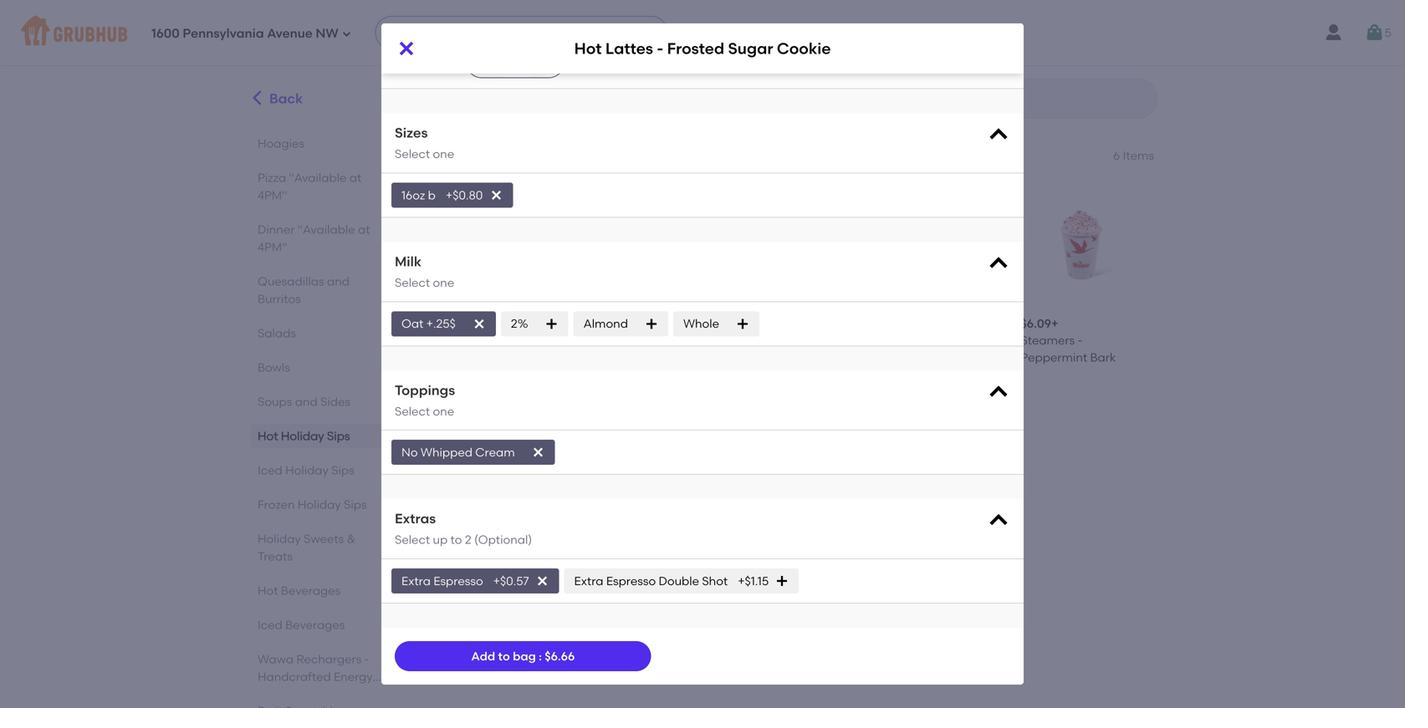 Task type: describe. For each thing, give the bounding box(es) containing it.
svg image for almond
[[645, 317, 658, 331]]

to inside extras select up to 2 (optional)
[[451, 533, 462, 547]]

iced for iced beverages
[[258, 618, 283, 633]]

& inside the hot chocolates - peppermint cookies & cream
[[878, 368, 886, 382]]

cookie inside the $6.09 + hot lattes - frosted sugar cookie
[[483, 351, 523, 365]]

5 button
[[1365, 18, 1392, 48]]

sips for hot holiday sips tab in the bottom of the page
[[327, 429, 350, 443]]

:
[[539, 650, 542, 664]]

sizes select one
[[395, 125, 454, 161]]

hot holiday sips inside hot holiday sips tab
[[258, 429, 350, 443]]

salads
[[258, 326, 296, 341]]

peppermint inside $6.09 + steamers - peppermint bark
[[1021, 351, 1088, 365]]

bark for hot chocolates - peppermint bark
[[804, 351, 829, 365]]

sips for frozen holiday sips tab
[[344, 498, 367, 512]]

almond
[[584, 317, 628, 331]]

(optional)
[[474, 533, 532, 547]]

one for milk
[[433, 276, 454, 290]]

one for sizes
[[433, 147, 454, 161]]

1 horizontal spatial to
[[498, 650, 510, 664]]

chocolates inside the hot chocolates - peppermint cookies & cream
[[901, 334, 966, 348]]

select for sizes
[[395, 147, 430, 161]]

bark for steamers - peppermint bark
[[1091, 351, 1117, 365]]

dinner "available at 4pm"
[[258, 223, 370, 254]]

and for soups
[[295, 395, 318, 409]]

extra espresso double shot
[[574, 574, 728, 589]]

milk
[[395, 254, 422, 270]]

& inside holiday sweets & treats
[[347, 532, 356, 546]]

peppermint inside $6.09 hot chocolates - peppermint bark
[[734, 351, 801, 365]]

add
[[471, 650, 496, 664]]

up
[[433, 533, 448, 547]]

extras
[[395, 511, 436, 527]]

- inside $2.89 + holiday blend coffee - holiday blend
[[447, 605, 452, 619]]

hot lattes - peppermint mocha image
[[590, 182, 714, 306]]

items
[[1123, 149, 1155, 163]]

frozen
[[258, 498, 295, 512]]

rechargers
[[297, 653, 362, 667]]

pizza "available at 4pm"
[[258, 171, 362, 202]]

mocha
[[660, 351, 699, 365]]

5
[[1385, 25, 1392, 40]]

- inside wawa rechargers - handcrafted energy drinks (contains caffeine)
[[365, 653, 370, 667]]

svg image for oat +.25$
[[473, 317, 486, 331]]

select for toppings
[[395, 404, 430, 419]]

$5.49 + hot lattes - peppermint mocha
[[590, 317, 699, 365]]

1600
[[151, 26, 180, 41]]

6 items
[[1114, 149, 1155, 163]]

2%
[[511, 317, 529, 331]]

main navigation navigation
[[0, 0, 1406, 65]]

(contains
[[295, 688, 351, 702]]

- inside $6.09 + steamers - peppermint bark
[[1078, 334, 1083, 348]]

1600 pennsylvania avenue nw
[[151, 26, 339, 41]]

lattes for $5.49 + hot lattes - peppermint mocha
[[614, 334, 649, 348]]

$6.09 for steamers
[[1021, 317, 1052, 331]]

wawa rechargers - handcrafted energy drinks (contains caffeine)
[[258, 653, 373, 709]]

energy
[[334, 670, 373, 684]]

double
[[659, 574, 700, 589]]

hot inside the hot chocolates - peppermint cookies & cream
[[878, 334, 898, 348]]

peppermint inside $5.49 + hot lattes - peppermint mocha
[[590, 351, 657, 365]]

+$0.57
[[493, 574, 529, 589]]

$6.09 for chocolates
[[734, 317, 765, 331]]

$6.09 + steamers - peppermint bark
[[1021, 317, 1117, 365]]

+ for $6.09 + hot lattes - frosted sugar cookie
[[477, 317, 484, 331]]

magnifying glass icon image
[[876, 89, 896, 109]]

milk select one
[[395, 254, 454, 290]]

hot beverages
[[258, 584, 341, 598]]

oat +.25$
[[402, 317, 456, 331]]

extra for extra espresso double shot
[[574, 574, 604, 589]]

hot chocolates - peppermint cookies & cream
[[878, 334, 993, 382]]

caret left icon image
[[249, 89, 266, 107]]

pizza
[[258, 171, 286, 185]]

holiday blend coffee - holiday blend image
[[447, 437, 570, 560]]

iced holiday sips tab
[[258, 462, 387, 479]]

4pm" for pizza "available at 4pm"
[[258, 188, 287, 202]]

4pm" for dinner "available at 4pm"
[[258, 240, 287, 254]]

steamers
[[1021, 334, 1075, 348]]

$2.89 + holiday blend coffee - holiday blend
[[447, 571, 566, 619]]

at for dinner "available at 4pm"
[[358, 223, 370, 237]]

pennsylvania
[[183, 26, 264, 41]]

oat
[[402, 317, 424, 331]]

sugar inside the $6.09 + hot lattes - frosted sugar cookie
[[447, 351, 481, 365]]

$6.09 hot chocolates - peppermint bark
[[734, 317, 831, 365]]

- inside $5.49 + hot lattes - peppermint mocha
[[652, 334, 657, 348]]

1 horizontal spatial cookie
[[777, 39, 831, 58]]

1 vertical spatial cream
[[476, 446, 515, 460]]

$5.49
[[590, 317, 621, 331]]

holiday inside "tab"
[[285, 464, 329, 478]]

+$1.15
[[738, 574, 769, 589]]

caffeine)
[[258, 705, 311, 709]]

- inside the hot chocolates - peppermint cookies & cream
[[969, 334, 974, 348]]

bag
[[513, 650, 536, 664]]

extra espresso
[[402, 574, 483, 589]]

frozen holiday sips tab
[[258, 496, 387, 514]]

whole
[[684, 317, 720, 331]]

wawa rechargers - handcrafted energy drinks (contains caffeine) tab
[[258, 651, 387, 709]]

whipped
[[421, 446, 473, 460]]

quesadillas
[[258, 274, 324, 289]]

sides
[[321, 395, 351, 409]]

+$0.80
[[446, 188, 483, 202]]

lattes for $6.09 + hot lattes - frosted sugar cookie
[[470, 334, 506, 348]]

1 vertical spatial blend
[[501, 605, 533, 619]]

no whipped cream
[[402, 446, 515, 460]]

back button
[[248, 79, 304, 119]]

select for extras
[[395, 533, 430, 547]]

treats
[[258, 550, 293, 564]]

espresso for extra espresso
[[434, 574, 483, 589]]

soups and sides tab
[[258, 393, 387, 411]]

b
[[428, 188, 436, 202]]

+ for $6.09 + steamers - peppermint bark
[[1052, 317, 1059, 331]]

hoagies
[[258, 136, 305, 151]]

iced holiday sips
[[258, 464, 355, 478]]

0 vertical spatial blend
[[493, 588, 525, 602]]

soups and sides
[[258, 395, 351, 409]]



Task type: locate. For each thing, give the bounding box(es) containing it.
$6.09 inside the $6.09 + hot lattes - frosted sugar cookie
[[447, 317, 477, 331]]

to left the 2
[[451, 533, 462, 547]]

4 peppermint from the left
[[1021, 351, 1088, 365]]

2 vertical spatial one
[[433, 404, 454, 419]]

$6.09 for hot
[[447, 317, 477, 331]]

espresso
[[434, 574, 483, 589], [607, 574, 656, 589]]

select down extras
[[395, 533, 430, 547]]

and
[[327, 274, 350, 289], [295, 395, 318, 409]]

beverages inside iced beverages tab
[[285, 618, 345, 633]]

soups
[[258, 395, 292, 409]]

2
[[465, 533, 472, 547]]

1 horizontal spatial hot holiday sips
[[447, 143, 593, 164]]

hot inside $6.09 hot chocolates - peppermint bark
[[734, 334, 755, 348]]

1 horizontal spatial $6.09
[[734, 317, 765, 331]]

2 4pm" from the top
[[258, 240, 287, 254]]

0 vertical spatial "available
[[289, 171, 347, 185]]

salads tab
[[258, 325, 387, 342]]

dinner "available at 4pm" tab
[[258, 221, 387, 256]]

0 horizontal spatial espresso
[[434, 574, 483, 589]]

avenue
[[267, 26, 313, 41]]

back
[[269, 91, 303, 107]]

"available down "pizza "available at 4pm"" tab
[[298, 223, 355, 237]]

cookies
[[947, 351, 993, 365]]

one for toppings
[[433, 404, 454, 419]]

+ for $2.89 + holiday blend coffee - holiday blend
[[477, 571, 484, 585]]

select inside milk select one
[[395, 276, 430, 290]]

select inside toppings select one
[[395, 404, 430, 419]]

0 horizontal spatial sugar
[[447, 351, 481, 365]]

chocolates inside $6.09 hot chocolates - peppermint bark
[[757, 334, 823, 348]]

0 horizontal spatial cream
[[476, 446, 515, 460]]

4pm" down pizza
[[258, 188, 287, 202]]

1 horizontal spatial frosted
[[667, 39, 725, 58]]

espresso left double
[[607, 574, 656, 589]]

iced up frozen
[[258, 464, 283, 478]]

4 select from the top
[[395, 533, 430, 547]]

"available inside dinner "available at 4pm"
[[298, 223, 355, 237]]

bark
[[804, 351, 829, 365], [1091, 351, 1117, 365]]

holiday sweets & treats
[[258, 532, 356, 564]]

1 extra from the left
[[402, 574, 431, 589]]

cream inside the hot chocolates - peppermint cookies & cream
[[889, 368, 929, 382]]

hot inside the $6.09 + hot lattes - frosted sugar cookie
[[447, 334, 467, 348]]

0 horizontal spatial and
[[295, 395, 318, 409]]

+ inside the $6.09 + hot lattes - frosted sugar cookie
[[477, 317, 484, 331]]

1 vertical spatial cookie
[[483, 351, 523, 365]]

select down milk on the left top of the page
[[395, 276, 430, 290]]

extra right coffee
[[574, 574, 604, 589]]

1 horizontal spatial sugar
[[728, 39, 774, 58]]

1 peppermint from the left
[[590, 351, 657, 365]]

+.25$
[[426, 317, 456, 331]]

hot holiday sips tab
[[258, 428, 387, 445]]

2 iced from the top
[[258, 618, 283, 633]]

lattes
[[606, 39, 653, 58], [470, 334, 506, 348], [614, 334, 649, 348]]

+ inside $6.09 + steamers - peppermint bark
[[1052, 317, 1059, 331]]

0 vertical spatial and
[[327, 274, 350, 289]]

0 vertical spatial 4pm"
[[258, 188, 287, 202]]

svg image for 2%
[[545, 317, 559, 331]]

beverages down the hot beverages "tab"
[[285, 618, 345, 633]]

+ up steamers
[[1052, 317, 1059, 331]]

"available for pizza
[[289, 171, 347, 185]]

$6.09 + hot lattes - frosted sugar cookie
[[447, 317, 559, 365]]

lattes inside the $6.09 + hot lattes - frosted sugar cookie
[[470, 334, 506, 348]]

iced for iced holiday sips
[[258, 464, 283, 478]]

1 vertical spatial sugar
[[447, 351, 481, 365]]

1 horizontal spatial bark
[[1091, 351, 1117, 365]]

0 horizontal spatial &
[[347, 532, 356, 546]]

2 peppermint from the left
[[734, 351, 801, 365]]

select down toppings
[[395, 404, 430, 419]]

sips for iced holiday sips "tab"
[[332, 464, 355, 478]]

and down dinner "available at 4pm" tab
[[327, 274, 350, 289]]

1 one from the top
[[433, 147, 454, 161]]

blend left coffee
[[493, 588, 525, 602]]

coffee
[[528, 588, 566, 602]]

quantity
[[395, 57, 453, 74]]

0 vertical spatial frosted
[[667, 39, 725, 58]]

0 horizontal spatial frosted
[[516, 334, 559, 348]]

bowls tab
[[258, 359, 387, 377]]

bark inside $6.09 hot chocolates - peppermint bark
[[804, 351, 829, 365]]

svg image inside main navigation navigation
[[342, 29, 352, 39]]

0 horizontal spatial to
[[451, 533, 462, 547]]

$6.09 inside $6.09 hot chocolates - peppermint bark
[[734, 317, 765, 331]]

pizza "available at 4pm" tab
[[258, 169, 387, 204]]

- inside $6.09 hot chocolates - peppermint bark
[[826, 334, 831, 348]]

iced inside "tab"
[[258, 464, 283, 478]]

hot holiday sips
[[447, 143, 593, 164], [258, 429, 350, 443]]

1 horizontal spatial espresso
[[607, 574, 656, 589]]

0 horizontal spatial cookie
[[483, 351, 523, 365]]

sugar
[[728, 39, 774, 58], [447, 351, 481, 365]]

hot lattes - frosted sugar cookie image
[[447, 182, 570, 306]]

iced
[[258, 464, 283, 478], [258, 618, 283, 633]]

4pm" inside dinner "available at 4pm"
[[258, 240, 287, 254]]

1 vertical spatial iced
[[258, 618, 283, 633]]

0 vertical spatial one
[[433, 147, 454, 161]]

3 one from the top
[[433, 404, 454, 419]]

0 vertical spatial sugar
[[728, 39, 774, 58]]

hot inside tab
[[258, 429, 278, 443]]

extra left $2.89
[[402, 574, 431, 589]]

hot chocolates - peppermint cookies & cream button
[[871, 176, 1008, 390]]

sips inside "tab"
[[332, 464, 355, 478]]

$6.09 right oat
[[447, 317, 477, 331]]

shot
[[702, 574, 728, 589]]

extra for extra espresso
[[402, 574, 431, 589]]

$6.09 up steamers
[[1021, 317, 1052, 331]]

one
[[433, 147, 454, 161], [433, 276, 454, 290], [433, 404, 454, 419]]

beverages for iced beverages
[[285, 618, 345, 633]]

4pm"
[[258, 188, 287, 202], [258, 240, 287, 254]]

1 vertical spatial 4pm"
[[258, 240, 287, 254]]

svg image inside the 5 button
[[1365, 23, 1385, 43]]

cream
[[889, 368, 929, 382], [476, 446, 515, 460]]

select inside extras select up to 2 (optional)
[[395, 533, 430, 547]]

iced beverages
[[258, 618, 345, 633]]

at inside pizza "available at 4pm"
[[350, 171, 362, 185]]

one up "+.25$"
[[433, 276, 454, 290]]

4pm" inside pizza "available at 4pm"
[[258, 188, 287, 202]]

1 select from the top
[[395, 147, 430, 161]]

quesadillas and burritos tab
[[258, 273, 387, 308]]

handcrafted
[[258, 670, 331, 684]]

select inside the sizes select one
[[395, 147, 430, 161]]

hot holiday sips down the soups and sides
[[258, 429, 350, 443]]

0 horizontal spatial hot holiday sips
[[258, 429, 350, 443]]

hot inside $5.49 + hot lattes - peppermint mocha
[[590, 334, 611, 348]]

1 vertical spatial at
[[358, 223, 370, 237]]

tab
[[258, 703, 387, 709]]

Input item quantity number field
[[497, 47, 534, 78]]

at
[[350, 171, 362, 185], [358, 223, 370, 237]]

+ left whole
[[621, 317, 628, 331]]

1 vertical spatial beverages
[[285, 618, 345, 633]]

1 horizontal spatial and
[[327, 274, 350, 289]]

0 horizontal spatial extra
[[402, 574, 431, 589]]

1 horizontal spatial chocolates
[[901, 334, 966, 348]]

+
[[477, 317, 484, 331], [621, 317, 628, 331], [1052, 317, 1059, 331], [477, 571, 484, 585]]

0 vertical spatial &
[[878, 368, 886, 382]]

sweets
[[304, 532, 344, 546]]

to left bag
[[498, 650, 510, 664]]

2 $6.09 from the left
[[734, 317, 765, 331]]

and for quesadillas
[[327, 274, 350, 289]]

hot chocolates - peppermint bark image
[[734, 182, 858, 306]]

iced up wawa
[[258, 618, 283, 633]]

+ for $5.49 + hot lattes - peppermint mocha
[[621, 317, 628, 331]]

no
[[402, 446, 418, 460]]

$6.09 inside $6.09 + steamers - peppermint bark
[[1021, 317, 1052, 331]]

1 vertical spatial frosted
[[516, 334, 559, 348]]

at down hoagies tab
[[350, 171, 362, 185]]

1 espresso from the left
[[434, 574, 483, 589]]

"available
[[289, 171, 347, 185], [298, 223, 355, 237]]

holiday inside holiday sweets & treats
[[258, 532, 301, 546]]

1 chocolates from the left
[[757, 334, 823, 348]]

3 peppermint from the left
[[878, 351, 944, 365]]

hot holiday sips up +$0.80
[[447, 143, 593, 164]]

blend down +$0.57
[[501, 605, 533, 619]]

hot lattes - frosted sugar cookie
[[575, 39, 831, 58]]

frosted inside the $6.09 + hot lattes - frosted sugar cookie
[[516, 334, 559, 348]]

2 bark from the left
[[1091, 351, 1117, 365]]

0 horizontal spatial chocolates
[[757, 334, 823, 348]]

$2.89
[[447, 571, 477, 585]]

svg image
[[342, 29, 352, 39], [397, 38, 417, 59], [987, 124, 1011, 147], [987, 252, 1011, 276], [736, 317, 750, 331], [987, 381, 1011, 404], [532, 446, 545, 460], [987, 510, 1011, 533], [536, 575, 549, 588], [776, 575, 789, 588]]

$6.09 right whole
[[734, 317, 765, 331]]

espresso down the 2
[[434, 574, 483, 589]]

dinner
[[258, 223, 295, 237]]

1 4pm" from the top
[[258, 188, 287, 202]]

0 vertical spatial cream
[[889, 368, 929, 382]]

add to bag : $6.66
[[471, 650, 575, 664]]

at for pizza "available at 4pm"
[[350, 171, 362, 185]]

0 vertical spatial to
[[451, 533, 462, 547]]

beverages for hot beverages
[[281, 584, 341, 598]]

beverages up iced beverages
[[281, 584, 341, 598]]

"available for dinner
[[298, 223, 355, 237]]

chocolates
[[757, 334, 823, 348], [901, 334, 966, 348]]

1 horizontal spatial &
[[878, 368, 886, 382]]

one inside the sizes select one
[[433, 147, 454, 161]]

0 vertical spatial beverages
[[281, 584, 341, 598]]

toppings
[[395, 382, 455, 399]]

nw
[[316, 26, 339, 41]]

1 vertical spatial hot holiday sips
[[258, 429, 350, 443]]

2 chocolates from the left
[[901, 334, 966, 348]]

one down toppings
[[433, 404, 454, 419]]

1 bark from the left
[[804, 351, 829, 365]]

+ left +$0.57
[[477, 571, 484, 585]]

2 espresso from the left
[[607, 574, 656, 589]]

quesadillas and burritos
[[258, 274, 350, 306]]

extra
[[402, 574, 431, 589], [574, 574, 604, 589]]

peppermint inside the hot chocolates - peppermint cookies & cream
[[878, 351, 944, 365]]

burritos
[[258, 292, 301, 306]]

+ left 2%
[[477, 317, 484, 331]]

2 one from the top
[[433, 276, 454, 290]]

1 vertical spatial and
[[295, 395, 318, 409]]

1 iced from the top
[[258, 464, 283, 478]]

blend
[[493, 588, 525, 602], [501, 605, 533, 619]]

select for milk
[[395, 276, 430, 290]]

4pm" down dinner
[[258, 240, 287, 254]]

-
[[657, 39, 664, 58], [508, 334, 513, 348], [652, 334, 657, 348], [826, 334, 831, 348], [969, 334, 974, 348], [1078, 334, 1083, 348], [447, 605, 452, 619], [365, 653, 370, 667]]

extras select up to 2 (optional)
[[395, 511, 532, 547]]

one inside milk select one
[[433, 276, 454, 290]]

1 horizontal spatial cream
[[889, 368, 929, 382]]

"available down hoagies tab
[[289, 171, 347, 185]]

bark inside $6.09 + steamers - peppermint bark
[[1091, 351, 1117, 365]]

bowls
[[258, 361, 290, 375]]

hoagies tab
[[258, 135, 387, 152]]

frozen holiday sips
[[258, 498, 367, 512]]

16oz
[[402, 188, 425, 202]]

2 extra from the left
[[574, 574, 604, 589]]

0 vertical spatial at
[[350, 171, 362, 185]]

1 vertical spatial one
[[433, 276, 454, 290]]

hot
[[575, 39, 602, 58], [447, 143, 479, 164], [447, 334, 467, 348], [590, 334, 611, 348], [734, 334, 755, 348], [878, 334, 898, 348], [258, 429, 278, 443], [258, 584, 278, 598]]

steamers - peppermint bark image
[[1021, 182, 1145, 306]]

1 vertical spatial "available
[[298, 223, 355, 237]]

sizes
[[395, 125, 428, 141]]

1 horizontal spatial extra
[[574, 574, 604, 589]]

+ inside $5.49 + hot lattes - peppermint mocha
[[621, 317, 628, 331]]

hot beverages tab
[[258, 582, 387, 600]]

$6.09
[[447, 317, 477, 331], [734, 317, 765, 331], [1021, 317, 1052, 331]]

1 vertical spatial &
[[347, 532, 356, 546]]

iced inside tab
[[258, 618, 283, 633]]

0 vertical spatial hot holiday sips
[[447, 143, 593, 164]]

1 vertical spatial to
[[498, 650, 510, 664]]

select down sizes
[[395, 147, 430, 161]]

wawa
[[258, 653, 294, 667]]

one up b
[[433, 147, 454, 161]]

2 select from the top
[[395, 276, 430, 290]]

0 vertical spatial iced
[[258, 464, 283, 478]]

0 vertical spatial cookie
[[777, 39, 831, 58]]

3 $6.09 from the left
[[1021, 317, 1052, 331]]

beverages inside the hot beverages "tab"
[[281, 584, 341, 598]]

holiday
[[483, 143, 551, 164], [281, 429, 324, 443], [285, 464, 329, 478], [298, 498, 341, 512], [258, 532, 301, 546], [447, 588, 490, 602], [455, 605, 498, 619]]

0 horizontal spatial bark
[[804, 351, 829, 365]]

one inside toppings select one
[[433, 404, 454, 419]]

iced beverages tab
[[258, 617, 387, 634]]

16oz b
[[402, 188, 436, 202]]

3 select from the top
[[395, 404, 430, 419]]

- inside the $6.09 + hot lattes - frosted sugar cookie
[[508, 334, 513, 348]]

and inside quesadillas and burritos
[[327, 274, 350, 289]]

svg image
[[1365, 23, 1385, 43], [490, 189, 503, 202], [473, 317, 486, 331], [545, 317, 559, 331], [645, 317, 658, 331]]

$6.66
[[545, 650, 575, 664]]

1 $6.09 from the left
[[447, 317, 477, 331]]

+ inside $2.89 + holiday blend coffee - holiday blend
[[477, 571, 484, 585]]

to
[[451, 533, 462, 547], [498, 650, 510, 664]]

2 horizontal spatial $6.09
[[1021, 317, 1052, 331]]

0 horizontal spatial $6.09
[[447, 317, 477, 331]]

at inside dinner "available at 4pm"
[[358, 223, 370, 237]]

holiday sweets & treats tab
[[258, 531, 387, 566]]

and left the sides
[[295, 395, 318, 409]]

toppings select one
[[395, 382, 455, 419]]

drinks
[[258, 688, 292, 702]]

"available inside pizza "available at 4pm"
[[289, 171, 347, 185]]

lattes inside $5.49 + hot lattes - peppermint mocha
[[614, 334, 649, 348]]

espresso for extra espresso double shot
[[607, 574, 656, 589]]

select
[[395, 147, 430, 161], [395, 276, 430, 290], [395, 404, 430, 419], [395, 533, 430, 547]]

6
[[1114, 149, 1121, 163]]

at down "pizza "available at 4pm"" tab
[[358, 223, 370, 237]]

hot chocolates - peppermint cookies & cream image
[[878, 182, 1001, 306]]

hot inside "tab"
[[258, 584, 278, 598]]

cookie
[[777, 39, 831, 58], [483, 351, 523, 365]]



Task type: vqa. For each thing, say whether or not it's contained in the screenshot.


